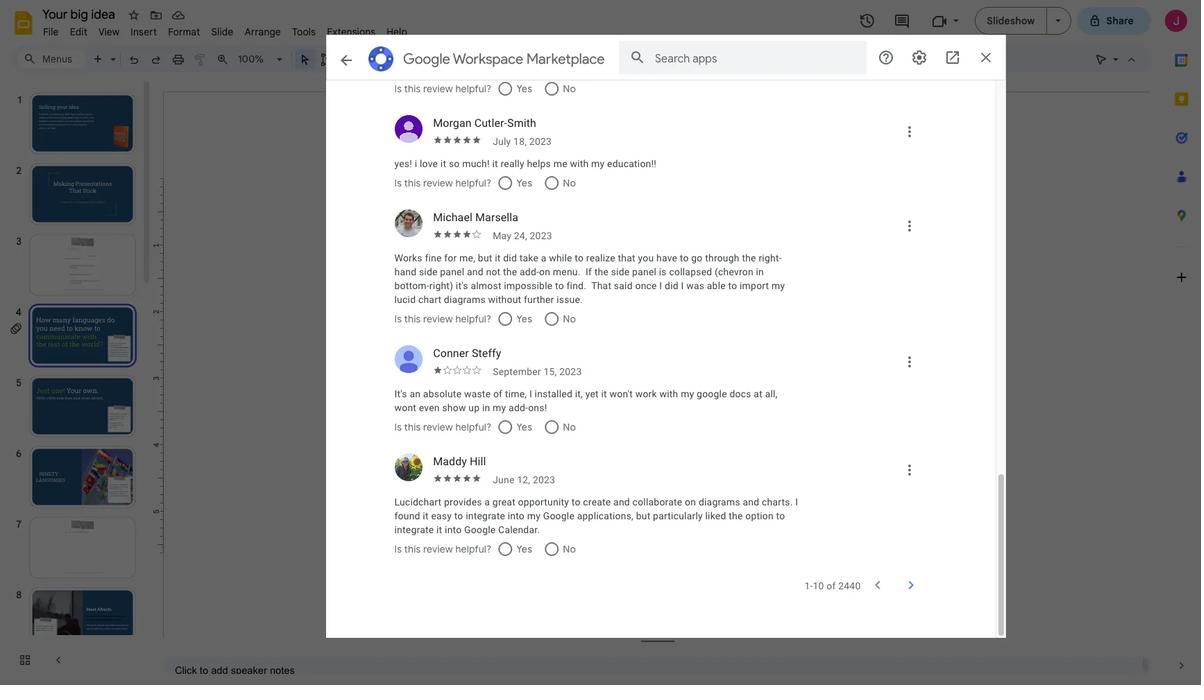 Task type: locate. For each thing, give the bounding box(es) containing it.
tab list inside menu bar banner
[[1162, 41, 1201, 647]]

transition
[[625, 53, 671, 65]]

menu bar
[[37, 18, 413, 41]]

application
[[0, 0, 1201, 686]]

theme
[[575, 53, 607, 65]]

theme button
[[569, 49, 613, 69]]

menu bar inside menu bar banner
[[37, 18, 413, 41]]

tab list
[[1162, 41, 1201, 647]]

Rename text field
[[37, 6, 123, 22]]

background button
[[449, 49, 517, 69]]

navigation
[[0, 78, 153, 686]]

share. private to only me. image
[[1089, 14, 1101, 27]]



Task type: describe. For each thing, give the bounding box(es) containing it.
application containing background
[[0, 0, 1201, 686]]

background
[[455, 53, 510, 65]]

menu bar banner
[[0, 0, 1201, 686]]

Star checkbox
[[124, 6, 144, 25]]

mode and view toolbar
[[1090, 45, 1143, 73]]

transition button
[[619, 49, 677, 69]]

main toolbar
[[50, 0, 678, 613]]

Menus field
[[17, 49, 87, 69]]



Task type: vqa. For each thing, say whether or not it's contained in the screenshot.
OUTLINE
no



